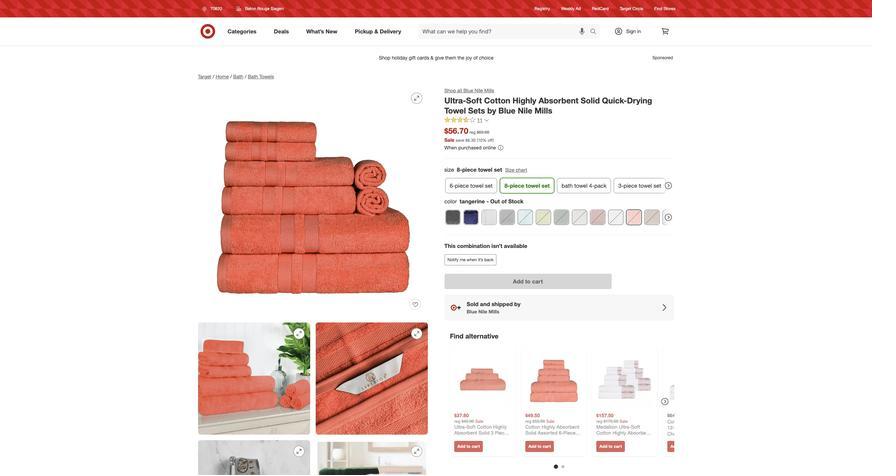 Task type: describe. For each thing, give the bounding box(es) containing it.
weekly
[[562, 6, 575, 11]]

bath towels link
[[248, 74, 274, 79]]

cart inside "fulfillment" region
[[532, 278, 543, 285]]

3-piece towel set link
[[614, 178, 666, 193]]

add for $37.80
[[458, 444, 465, 449]]

3 / from the left
[[245, 74, 247, 79]]

piece for 6-
[[455, 182, 469, 189]]

sale for $49.50
[[546, 419, 555, 424]]

piece inside $49.50 reg $55.00 sale cotton highly absorbent solid assorted 6-piece quick drying towel set, tangerine - blue nile mills
[[564, 430, 576, 436]]

maroon - out of stock image
[[591, 210, 605, 225]]

forest green - out of stock image
[[554, 210, 569, 225]]

charcoal image
[[446, 210, 460, 225]]

sale for $157.50
[[620, 419, 628, 424]]

search
[[587, 28, 604, 35]]

delivery
[[380, 28, 401, 35]]

set, inside $64.90 cotton highly absorbent 12-piece solid and checkered border towel set, white - blue nile mills
[[668, 437, 676, 443]]

nile inside $49.50 reg $55.00 sale cotton highly absorbent solid assorted 6-piece quick drying towel set, tangerine - blue nile mills
[[562, 442, 571, 448]]

baton
[[245, 6, 256, 11]]

towel for 6-piece towel set
[[470, 182, 484, 189]]

70820 button
[[198, 2, 230, 15]]

celery - out of stock image
[[536, 210, 551, 225]]

advertisement region
[[192, 49, 680, 66]]

set, inside $37.80 reg $42.00 sale ultra-soft cotton highly absorbent solid 3 piece quick-drying towel set, tangerine - blue nile mills
[[498, 436, 506, 442]]

$49.50
[[525, 413, 540, 418]]

)
[[493, 138, 494, 143]]

deals link
[[268, 24, 298, 39]]

$55.00
[[533, 419, 545, 424]]

blue inside $64.90 cotton highly absorbent 12-piece solid and checkered border towel set, white - blue nile mills
[[695, 437, 704, 443]]

by inside shop all blue nile mills ultra-soft cotton highly absorbent solid quick-drying towel sets by blue nile mills
[[488, 105, 497, 115]]

ultra-soft cotton highly absorbent solid 3 piece quick-drying towel set, tangerine - blue nile mills image
[[454, 351, 512, 408]]

towel inside $37.80 reg $42.00 sale ultra-soft cotton highly absorbent solid 3 piece quick-drying towel set, tangerine - blue nile mills
[[484, 436, 496, 442]]

quick
[[525, 436, 538, 442]]

quick- inside shop all blue nile mills ultra-soft cotton highly absorbent solid quick-drying towel sets by blue nile mills
[[602, 95, 627, 105]]

image gallery element
[[198, 87, 428, 475]]

add inside "fulfillment" region
[[513, 278, 524, 285]]

piece for 8-
[[510, 182, 524, 189]]

target circle link
[[620, 6, 644, 12]]

What can we help you find? suggestions appear below search field
[[419, 24, 592, 39]]

%
[[483, 138, 487, 143]]

add to cart button up the shipped
[[445, 274, 612, 289]]

fulfillment region
[[445, 242, 675, 321]]

sold
[[467, 301, 479, 308]]

0 vertical spatial 8-
[[457, 166, 462, 173]]

3-
[[619, 182, 624, 189]]

find for find stores
[[655, 6, 663, 11]]

registry link
[[535, 6, 550, 12]]

2 / from the left
[[230, 74, 232, 79]]

target for target circle
[[620, 6, 632, 11]]

when
[[445, 145, 457, 151]]

notify
[[448, 257, 459, 262]]

blue inside $37.80 reg $42.00 sale ultra-soft cotton highly absorbent solid 3 piece quick-drying towel set, tangerine - blue nile mills
[[480, 442, 490, 448]]

towel inside $49.50 reg $55.00 sale cotton highly absorbent solid assorted 6-piece quick drying towel set, tangerine - blue nile mills
[[555, 436, 567, 442]]

shop all blue nile mills ultra-soft cotton highly absorbent solid quick-drying towel sets by blue nile mills
[[445, 87, 653, 115]]

soft inside $37.80 reg $42.00 sale ultra-soft cotton highly absorbent solid 3 piece quick-drying towel set, tangerine - blue nile mills
[[467, 424, 476, 430]]

$175.00
[[604, 419, 619, 424]]

navy blue image
[[464, 210, 478, 225]]

to for $37.80
[[467, 444, 471, 449]]

cotton highly absorbent 12-piece solid and checkered border towel set, white - blue nile mills image
[[668, 351, 725, 408]]

online
[[483, 145, 496, 151]]

pack
[[595, 182, 607, 189]]

rouge
[[257, 6, 270, 11]]

ultra- inside shop all blue nile mills ultra-soft cotton highly absorbent solid quick-drying towel sets by blue nile mills
[[445, 95, 466, 105]]

quick- inside $37.80 reg $42.00 sale ultra-soft cotton highly absorbent solid 3 piece quick-drying towel set, tangerine - blue nile mills
[[454, 436, 469, 442]]

$42.00
[[462, 419, 474, 424]]

by inside sold and shipped by blue nile mills
[[515, 301, 521, 308]]

11
[[477, 117, 483, 123]]

8-piece towel set
[[505, 182, 550, 189]]

cart for $157.50
[[614, 444, 622, 449]]

cyan - out of stock image
[[518, 210, 533, 225]]

mills inside $37.80 reg $42.00 sale ultra-soft cotton highly absorbent solid 3 piece quick-drying towel set, tangerine - blue nile mills
[[501, 442, 511, 448]]

in
[[638, 28, 641, 34]]

blue inside $49.50 reg $55.00 sale cotton highly absorbent solid assorted 6-piece quick drying towel set, tangerine - blue nile mills
[[551, 442, 561, 448]]

sign in link
[[609, 24, 652, 39]]

towel left 4-
[[574, 182, 588, 189]]

notify me when it's back button
[[445, 254, 497, 265]]

- inside $64.90 cotton highly absorbent 12-piece solid and checkered border towel set, white - blue nile mills
[[691, 437, 693, 443]]

set for 6-piece towel set
[[485, 182, 493, 189]]

color tangerine - out of stock
[[445, 198, 524, 205]]

highly inside $37.80 reg $42.00 sale ultra-soft cotton highly absorbent solid 3 piece quick-drying towel set, tangerine - blue nile mills
[[493, 424, 507, 430]]

mills inside sold and shipped by blue nile mills
[[489, 309, 500, 314]]

cotton inside shop all blue nile mills ultra-soft cotton highly absorbent solid quick-drying towel sets by blue nile mills
[[484, 95, 511, 105]]

add for $49.50
[[529, 444, 537, 449]]

soft inside shop all blue nile mills ultra-soft cotton highly absorbent solid quick-drying towel sets by blue nile mills
[[466, 95, 482, 105]]

to for $157.50
[[609, 444, 613, 449]]

and inside sold and shipped by blue nile mills
[[480, 301, 490, 308]]

ultra- inside $37.80 reg $42.00 sale ultra-soft cotton highly absorbent solid 3 piece quick-drying towel set, tangerine - blue nile mills
[[454, 424, 467, 430]]

chocolate - out of stock image
[[645, 210, 660, 225]]

find stores link
[[655, 6, 676, 12]]

target for target / home / bath / bath towels
[[198, 74, 211, 79]]

categories
[[228, 28, 257, 35]]

circle
[[633, 6, 644, 11]]

assorted
[[538, 430, 558, 436]]

all
[[458, 87, 462, 93]]

$37.80 reg $42.00 sale ultra-soft cotton highly absorbent solid 3 piece quick-drying towel set, tangerine - blue nile mills
[[454, 413, 511, 448]]

pickup & delivery link
[[349, 24, 410, 39]]

this combination isn't available
[[445, 242, 528, 249]]

redcard link
[[592, 6, 609, 12]]

of
[[502, 198, 507, 205]]

siegen
[[271, 6, 284, 11]]

nile inside $64.90 cotton highly absorbent 12-piece solid and checkered border towel set, white - blue nile mills
[[706, 437, 714, 443]]

reg for $37.80
[[454, 419, 461, 424]]

piece for 3-
[[624, 182, 638, 189]]

$
[[466, 138, 468, 143]]

$64.90 cotton highly absorbent 12-piece solid and checkered border towel set, white - blue nile mills
[[668, 413, 722, 449]]

size 8-piece towel set size chart
[[445, 166, 527, 173]]

bath towel 4-pack
[[562, 182, 607, 189]]

pickup & delivery
[[355, 28, 401, 35]]

sets
[[468, 105, 485, 115]]

group containing size
[[444, 166, 725, 196]]

registry
[[535, 6, 550, 11]]

absorbent inside $64.90 cotton highly absorbent 12-piece solid and checkered border towel set, white - blue nile mills
[[699, 419, 722, 425]]

absorbent inside $49.50 reg $55.00 sale cotton highly absorbent solid assorted 6-piece quick drying towel set, tangerine - blue nile mills
[[557, 424, 580, 430]]

mills inside $49.50 reg $55.00 sale cotton highly absorbent solid assorted 6-piece quick drying towel set, tangerine - blue nile mills
[[572, 442, 582, 448]]

when purchased online
[[445, 145, 496, 151]]

3
[[491, 430, 494, 436]]

mills inside $64.90 cotton highly absorbent 12-piece solid and checkered border towel set, white - blue nile mills
[[668, 443, 678, 449]]

set left size
[[494, 166, 502, 173]]

search button
[[587, 24, 604, 40]]

$63.00
[[477, 130, 490, 135]]

6.30
[[468, 138, 476, 143]]

back
[[485, 257, 494, 262]]

$157.50
[[597, 413, 614, 418]]

when
[[467, 257, 477, 262]]

stores
[[664, 6, 676, 11]]

this
[[445, 242, 456, 249]]

shipped
[[492, 301, 513, 308]]

off
[[488, 138, 493, 143]]

target / home / bath / bath towels
[[198, 74, 274, 79]]

to inside "fulfillment" region
[[525, 278, 531, 285]]

home
[[216, 74, 229, 79]]

highly inside shop all blue nile mills ultra-soft cotton highly absorbent solid quick-drying towel sets by blue nile mills
[[513, 95, 537, 105]]

cart for $37.80
[[472, 444, 480, 449]]

ultra-soft cotton highly absorbent solid quick-drying towel sets by blue nile mills, 2 of 8 image
[[198, 323, 310, 435]]

find stores
[[655, 6, 676, 11]]

stock
[[509, 198, 524, 205]]

12-
[[668, 425, 675, 431]]

6-piece towel set
[[450, 182, 493, 189]]

tangerine inside $49.50 reg $55.00 sale cotton highly absorbent solid assorted 6-piece quick drying towel set, tangerine - blue nile mills
[[525, 442, 547, 448]]

bath link
[[233, 74, 244, 79]]

set for 3-piece towel set
[[654, 182, 661, 189]]

size chart button
[[505, 166, 528, 174]]

redcard
[[592, 6, 609, 11]]

color
[[445, 198, 457, 205]]

ultra-soft cotton highly absorbent solid quick-drying towel sets by blue nile mills, 1 of 8 image
[[198, 87, 428, 317]]

sale for $56.70
[[445, 137, 455, 143]]

weekly ad
[[562, 6, 581, 11]]

absorbent inside shop all blue nile mills ultra-soft cotton highly absorbent solid quick-drying towel sets by blue nile mills
[[539, 95, 579, 105]]

add for $157.50
[[600, 444, 608, 449]]



Task type: locate. For each thing, give the bounding box(es) containing it.
ultra-
[[445, 95, 466, 105], [454, 424, 467, 430]]

cotton inside $49.50 reg $55.00 sale cotton highly absorbent solid assorted 6-piece quick drying towel set, tangerine - blue nile mills
[[525, 424, 540, 430]]

$56.70
[[445, 126, 469, 136]]

drying inside $37.80 reg $42.00 sale ultra-soft cotton highly absorbent solid 3 piece quick-drying towel set, tangerine - blue nile mills
[[469, 436, 483, 442]]

drying inside shop all blue nile mills ultra-soft cotton highly absorbent solid quick-drying towel sets by blue nile mills
[[627, 95, 653, 105]]

$157.50 reg $175.00 sale
[[597, 413, 628, 424]]

size
[[445, 166, 454, 173]]

2 horizontal spatial drying
[[627, 95, 653, 105]]

1 horizontal spatial target
[[620, 6, 632, 11]]

drying for quick-
[[627, 95, 653, 105]]

save
[[456, 138, 465, 143]]

0 vertical spatial target
[[620, 6, 632, 11]]

1 horizontal spatial bath
[[248, 74, 258, 79]]

cotton inside $64.90 cotton highly absorbent 12-piece solid and checkered border towel set, white - blue nile mills
[[668, 419, 683, 425]]

6- right assorted
[[559, 430, 564, 436]]

target left circle
[[620, 6, 632, 11]]

add to cart button for $157.50
[[597, 441, 625, 452]]

absorbent
[[539, 95, 579, 105], [699, 419, 722, 425], [557, 424, 580, 430], [454, 430, 477, 436]]

1 horizontal spatial /
[[230, 74, 232, 79]]

purchased
[[459, 145, 482, 151]]

chart
[[516, 167, 527, 173]]

to for $49.50
[[538, 444, 542, 449]]

towel
[[445, 105, 466, 115], [709, 431, 721, 437], [484, 436, 496, 442], [555, 436, 567, 442]]

add to cart inside "fulfillment" region
[[513, 278, 543, 285]]

mills
[[485, 87, 495, 93], [535, 105, 553, 115], [489, 309, 500, 314], [501, 442, 511, 448], [572, 442, 582, 448], [668, 443, 678, 449]]

0 vertical spatial and
[[480, 301, 490, 308]]

sale right $42.00
[[475, 419, 484, 424]]

what's
[[306, 28, 324, 35]]

reg
[[470, 130, 476, 135], [454, 419, 461, 424], [525, 419, 532, 424], [597, 419, 603, 424]]

piece up checkered
[[675, 425, 687, 431]]

1 vertical spatial find
[[450, 332, 464, 340]]

reg down $37.80
[[454, 419, 461, 424]]

solid inside shop all blue nile mills ultra-soft cotton highly absorbent solid quick-drying towel sets by blue nile mills
[[581, 95, 600, 105]]

ultra- down all
[[445, 95, 466, 105]]

piece
[[462, 166, 477, 173], [455, 182, 469, 189], [510, 182, 524, 189], [624, 182, 638, 189]]

reg for $157.50
[[597, 419, 603, 424]]

alternative
[[466, 332, 499, 340]]

piece right assorted
[[564, 430, 576, 436]]

reg for $56.70
[[470, 130, 476, 135]]

0 horizontal spatial find
[[450, 332, 464, 340]]

$64.90
[[668, 413, 682, 418]]

1 vertical spatial and
[[701, 425, 709, 431]]

drying inside $49.50 reg $55.00 sale cotton highly absorbent solid assorted 6-piece quick drying towel set, tangerine - blue nile mills
[[539, 436, 554, 442]]

nile inside $37.80 reg $42.00 sale ultra-soft cotton highly absorbent solid 3 piece quick-drying towel set, tangerine - blue nile mills
[[491, 442, 500, 448]]

reg up 6.30
[[470, 130, 476, 135]]

home link
[[216, 74, 229, 79]]

bath right home link on the top
[[233, 74, 244, 79]]

reg inside $49.50 reg $55.00 sale cotton highly absorbent solid assorted 6-piece quick drying towel set, tangerine - blue nile mills
[[525, 419, 532, 424]]

2 horizontal spatial set,
[[668, 437, 676, 443]]

8- up of
[[505, 182, 510, 189]]

1 tangerine from the left
[[454, 442, 476, 448]]

towels
[[260, 74, 274, 79]]

towel for 3-piece towel set
[[639, 182, 652, 189]]

group
[[444, 166, 725, 196]]

0 horizontal spatial drying
[[469, 436, 483, 442]]

cotton down $49.50 at bottom right
[[525, 424, 540, 430]]

cotton up 3
[[477, 424, 492, 430]]

find left alternative
[[450, 332, 464, 340]]

/ left home link on the top
[[213, 74, 214, 79]]

set down size 8-piece towel set size chart
[[485, 182, 493, 189]]

drying for quick
[[539, 436, 554, 442]]

sale up when
[[445, 137, 455, 143]]

reg inside $37.80 reg $42.00 sale ultra-soft cotton highly absorbent solid 3 piece quick-drying towel set, tangerine - blue nile mills
[[454, 419, 461, 424]]

absorbent inside $37.80 reg $42.00 sale ultra-soft cotton highly absorbent solid 3 piece quick-drying towel set, tangerine - blue nile mills
[[454, 430, 477, 436]]

cotton highly absorbent solid assorted 6-piece quick drying towel set, tangerine - blue nile mills image
[[525, 351, 583, 408]]

1 vertical spatial 8-
[[505, 182, 510, 189]]

$49.50 reg $55.00 sale cotton highly absorbent solid assorted 6-piece quick drying towel set, tangerine - blue nile mills
[[525, 413, 582, 448]]

8- right size
[[457, 166, 462, 173]]

what's new
[[306, 28, 338, 35]]

reg inside $157.50 reg $175.00 sale
[[597, 419, 603, 424]]

tangerine - out of stock image
[[627, 210, 641, 225]]

reg down $157.50 on the right of page
[[597, 419, 603, 424]]

size
[[506, 167, 515, 173]]

checkered
[[668, 431, 691, 437]]

target circle
[[620, 6, 644, 11]]

8-
[[457, 166, 462, 173], [505, 182, 510, 189]]

towel up tangerine
[[470, 182, 484, 189]]

0 vertical spatial soft
[[466, 95, 482, 105]]

towel up 6-piece towel set
[[478, 166, 493, 173]]

- inside $37.80 reg $42.00 sale ultra-soft cotton highly absorbent solid 3 piece quick-drying towel set, tangerine - blue nile mills
[[477, 442, 479, 448]]

bath towel 4-pack link
[[557, 178, 611, 193]]

highly inside $49.50 reg $55.00 sale cotton highly absorbent solid assorted 6-piece quick drying towel set, tangerine - blue nile mills
[[542, 424, 555, 430]]

towel inside shop all blue nile mills ultra-soft cotton highly absorbent solid quick-drying towel sets by blue nile mills
[[445, 105, 466, 115]]

set for 8-piece towel set
[[542, 182, 550, 189]]

sale right $175.00
[[620, 419, 628, 424]]

towel up 11 "link"
[[445, 105, 466, 115]]

0 vertical spatial 6-
[[450, 182, 455, 189]]

0 vertical spatial by
[[488, 105, 497, 115]]

add to cart button for $37.80
[[454, 441, 483, 452]]

1 vertical spatial ultra-
[[454, 424, 467, 430]]

target
[[620, 6, 632, 11], [198, 74, 211, 79]]

piece up tangerine
[[455, 182, 469, 189]]

medallion ultra-soft cotton highly absorbent 12 piece jacquard towel set, white-emberglow - blue nile mills image
[[597, 351, 654, 408]]

towel inside $64.90 cotton highly absorbent 12-piece solid and checkered border towel set, white - blue nile mills
[[709, 431, 721, 437]]

70820
[[211, 6, 222, 11]]

soft up the sets
[[466, 95, 482, 105]]

2 bath from the left
[[248, 74, 258, 79]]

6- inside $49.50 reg $55.00 sale cotton highly absorbent solid assorted 6-piece quick drying towel set, tangerine - blue nile mills
[[559, 430, 564, 436]]

piece down 'size chart' button
[[510, 182, 524, 189]]

6-piece towel set link
[[445, 178, 497, 193]]

baton rouge siegen
[[245, 6, 284, 11]]

out
[[491, 198, 500, 205]]

ultra-soft cotton highly absorbent solid quick-drying towel sets by blue nile mills, 5 of 8 image
[[316, 440, 428, 475]]

towel right border
[[709, 431, 721, 437]]

0 horizontal spatial 8-
[[457, 166, 462, 173]]

0 horizontal spatial 6-
[[450, 182, 455, 189]]

1 vertical spatial by
[[515, 301, 521, 308]]

towel down 3
[[484, 436, 496, 442]]

1 / from the left
[[213, 74, 214, 79]]

1 horizontal spatial tangerine
[[525, 442, 547, 448]]

set left bath on the right top of page
[[542, 182, 550, 189]]

tangerine
[[454, 442, 476, 448], [525, 442, 547, 448]]

towel for 8-piece towel set
[[526, 182, 540, 189]]

towel right 3-
[[639, 182, 652, 189]]

add to cart button down $42.00
[[454, 441, 483, 452]]

weekly ad link
[[562, 6, 581, 12]]

6- inside group
[[450, 182, 455, 189]]

0 vertical spatial find
[[655, 6, 663, 11]]

0 vertical spatial ultra-
[[445, 95, 466, 105]]

1 horizontal spatial quick-
[[602, 95, 627, 105]]

and right sold
[[480, 301, 490, 308]]

$56.70 reg $63.00 sale save $ 6.30 ( 10 % off )
[[445, 126, 494, 143]]

tangerine
[[460, 198, 485, 205]]

tangerine down quick
[[525, 442, 547, 448]]

set, inside $49.50 reg $55.00 sale cotton highly absorbent solid assorted 6-piece quick drying towel set, tangerine - blue nile mills
[[569, 436, 577, 442]]

solid inside $37.80 reg $42.00 sale ultra-soft cotton highly absorbent solid 3 piece quick-drying towel set, tangerine - blue nile mills
[[479, 430, 490, 436]]

1 horizontal spatial 6-
[[559, 430, 564, 436]]

sale inside the $56.70 reg $63.00 sale save $ 6.30 ( 10 % off )
[[445, 137, 455, 143]]

find alternative
[[450, 332, 499, 340]]

by right the sets
[[488, 105, 497, 115]]

white - out of stock image
[[609, 210, 623, 225]]

and up border
[[701, 425, 709, 431]]

0 vertical spatial quick-
[[602, 95, 627, 105]]

find for find alternative
[[450, 332, 464, 340]]

pickup
[[355, 28, 373, 35]]

ultra- down $37.80
[[454, 424, 467, 430]]

piece inside $37.80 reg $42.00 sale ultra-soft cotton highly absorbent solid 3 piece quick-drying towel set, tangerine - blue nile mills
[[495, 430, 507, 436]]

sale for $37.80
[[475, 419, 484, 424]]

highly inside $64.90 cotton highly absorbent 12-piece solid and checkered border towel set, white - blue nile mills
[[684, 419, 697, 425]]

set
[[494, 166, 502, 173], [485, 182, 493, 189], [542, 182, 550, 189], [654, 182, 661, 189]]

0 horizontal spatial quick-
[[454, 436, 469, 442]]

soft
[[466, 95, 482, 105], [467, 424, 476, 430]]

find left stores
[[655, 6, 663, 11]]

0 horizontal spatial piece
[[495, 430, 507, 436]]

0 horizontal spatial /
[[213, 74, 214, 79]]

1 horizontal spatial drying
[[539, 436, 554, 442]]

1 vertical spatial quick-
[[454, 436, 469, 442]]

cotton up the sets
[[484, 95, 511, 105]]

white
[[678, 437, 690, 443]]

sale inside $37.80 reg $42.00 sale ultra-soft cotton highly absorbent solid 3 piece quick-drying towel set, tangerine - blue nile mills
[[475, 419, 484, 424]]

0 horizontal spatial by
[[488, 105, 497, 115]]

target link
[[198, 74, 211, 79]]

towel
[[478, 166, 493, 173], [470, 182, 484, 189], [526, 182, 540, 189], [574, 182, 588, 189], [639, 182, 652, 189]]

piece right 3
[[495, 430, 507, 436]]

sale
[[445, 137, 455, 143], [475, 419, 484, 424], [546, 419, 555, 424], [620, 419, 628, 424]]

by right the shipped
[[515, 301, 521, 308]]

cotton down $64.90
[[668, 419, 683, 425]]

8-piece towel set link
[[500, 178, 554, 193]]

sale inside $49.50 reg $55.00 sale cotton highly absorbent solid assorted 6-piece quick drying towel set, tangerine - blue nile mills
[[546, 419, 555, 424]]

black - out of stock image
[[500, 210, 515, 225]]

towel down assorted
[[555, 436, 567, 442]]

2 horizontal spatial piece
[[675, 425, 687, 431]]

10
[[478, 138, 483, 143]]

quick-
[[602, 95, 627, 105], [454, 436, 469, 442]]

0 horizontal spatial target
[[198, 74, 211, 79]]

add to cart for $49.50
[[529, 444, 551, 449]]

1 vertical spatial 6-
[[559, 430, 564, 436]]

highly
[[513, 95, 537, 105], [684, 419, 697, 425], [493, 424, 507, 430], [542, 424, 555, 430]]

piece right "pack"
[[624, 182, 638, 189]]

/ left "bath" link
[[230, 74, 232, 79]]

/
[[213, 74, 214, 79], [230, 74, 232, 79], [245, 74, 247, 79]]

1 horizontal spatial and
[[701, 425, 709, 431]]

target inside "link"
[[620, 6, 632, 11]]

4-
[[589, 182, 595, 189]]

what's new link
[[301, 24, 346, 39]]

ivory - out of stock image
[[573, 210, 587, 225]]

bath left towels
[[248, 74, 258, 79]]

6- up the color
[[450, 182, 455, 189]]

0 horizontal spatial and
[[480, 301, 490, 308]]

0 horizontal spatial bath
[[233, 74, 244, 79]]

cotton inside $37.80 reg $42.00 sale ultra-soft cotton highly absorbent solid 3 piece quick-drying towel set, tangerine - blue nile mills
[[477, 424, 492, 430]]

solid inside $64.90 cotton highly absorbent 12-piece solid and checkered border towel set, white - blue nile mills
[[688, 425, 699, 431]]

0 horizontal spatial tangerine
[[454, 442, 476, 448]]

1 bath from the left
[[233, 74, 244, 79]]

set up chocolate - out of stock icon on the right top of page
[[654, 182, 661, 189]]

2 horizontal spatial /
[[245, 74, 247, 79]]

2 tangerine from the left
[[525, 442, 547, 448]]

solid inside $49.50 reg $55.00 sale cotton highly absorbent solid assorted 6-piece quick drying towel set, tangerine - blue nile mills
[[525, 430, 536, 436]]

isn't
[[492, 242, 503, 249]]

available
[[504, 242, 528, 249]]

it's
[[478, 257, 483, 262]]

sale inside $157.50 reg $175.00 sale
[[620, 419, 628, 424]]

0 horizontal spatial set,
[[498, 436, 506, 442]]

sold and shipped by blue nile mills
[[467, 301, 521, 314]]

/ right "bath" link
[[245, 74, 247, 79]]

soft down $37.80
[[467, 424, 476, 430]]

add to cart for $157.50
[[600, 444, 622, 449]]

shop
[[445, 87, 456, 93]]

ad
[[576, 6, 581, 11]]

1 horizontal spatial piece
[[564, 430, 576, 436]]

add to cart for $37.80
[[458, 444, 480, 449]]

tangerine inside $37.80 reg $42.00 sale ultra-soft cotton highly absorbent solid 3 piece quick-drying towel set, tangerine - blue nile mills
[[454, 442, 476, 448]]

to
[[525, 278, 531, 285], [467, 444, 471, 449], [538, 444, 542, 449], [609, 444, 613, 449]]

reg for $49.50
[[525, 419, 532, 424]]

nile inside sold and shipped by blue nile mills
[[479, 309, 488, 314]]

blue inside sold and shipped by blue nile mills
[[467, 309, 477, 314]]

1 horizontal spatial 8-
[[505, 182, 510, 189]]

towel down chart
[[526, 182, 540, 189]]

ultra-soft cotton highly absorbent solid quick-drying towel sets by blue nile mills, 3 of 8 image
[[316, 323, 428, 435]]

reg inside the $56.70 reg $63.00 sale save $ 6.30 ( 10 % off )
[[470, 130, 476, 135]]

3-piece towel set
[[619, 182, 661, 189]]

cart for $49.50
[[543, 444, 551, 449]]

combination
[[457, 242, 490, 249]]

silver image
[[482, 210, 497, 225]]

add to cart button
[[445, 274, 612, 289], [454, 441, 483, 452], [525, 441, 554, 452], [597, 441, 625, 452]]

solid
[[581, 95, 600, 105], [688, 425, 699, 431], [479, 430, 490, 436], [525, 430, 536, 436]]

add
[[513, 278, 524, 285], [458, 444, 465, 449], [529, 444, 537, 449], [600, 444, 608, 449]]

1 vertical spatial soft
[[467, 424, 476, 430]]

ultra-soft cotton highly absorbent solid quick-drying towel sets by blue nile mills, 4 of 8 image
[[198, 440, 310, 475]]

add to cart button down assorted
[[525, 441, 554, 452]]

find
[[655, 6, 663, 11], [450, 332, 464, 340]]

add to cart
[[513, 278, 543, 285], [458, 444, 480, 449], [529, 444, 551, 449], [600, 444, 622, 449]]

tangerine down $42.00
[[454, 442, 476, 448]]

-
[[487, 198, 489, 205], [691, 437, 693, 443], [477, 442, 479, 448], [548, 442, 550, 448]]

add to cart button down $175.00
[[597, 441, 625, 452]]

piece up 6-piece towel set link
[[462, 166, 477, 173]]

add to cart button for $49.50
[[525, 441, 554, 452]]

1 horizontal spatial find
[[655, 6, 663, 11]]

1 horizontal spatial set,
[[569, 436, 577, 442]]

piece inside $64.90 cotton highly absorbent 12-piece solid and checkered border towel set, white - blue nile mills
[[675, 425, 687, 431]]

reg down $49.50 at bottom right
[[525, 419, 532, 424]]

and inside $64.90 cotton highly absorbent 12-piece solid and checkered border towel set, white - blue nile mills
[[701, 425, 709, 431]]

$37.80
[[454, 413, 469, 418]]

target left "home"
[[198, 74, 211, 79]]

1 horizontal spatial by
[[515, 301, 521, 308]]

sale right $55.00
[[546, 419, 555, 424]]

set,
[[498, 436, 506, 442], [569, 436, 577, 442], [668, 437, 676, 443]]

categories link
[[222, 24, 265, 39]]

1 vertical spatial target
[[198, 74, 211, 79]]

me
[[460, 257, 466, 262]]

- inside $49.50 reg $55.00 sale cotton highly absorbent solid assorted 6-piece quick drying towel set, tangerine - blue nile mills
[[548, 442, 550, 448]]



Task type: vqa. For each thing, say whether or not it's contained in the screenshot.
213-588-7000
no



